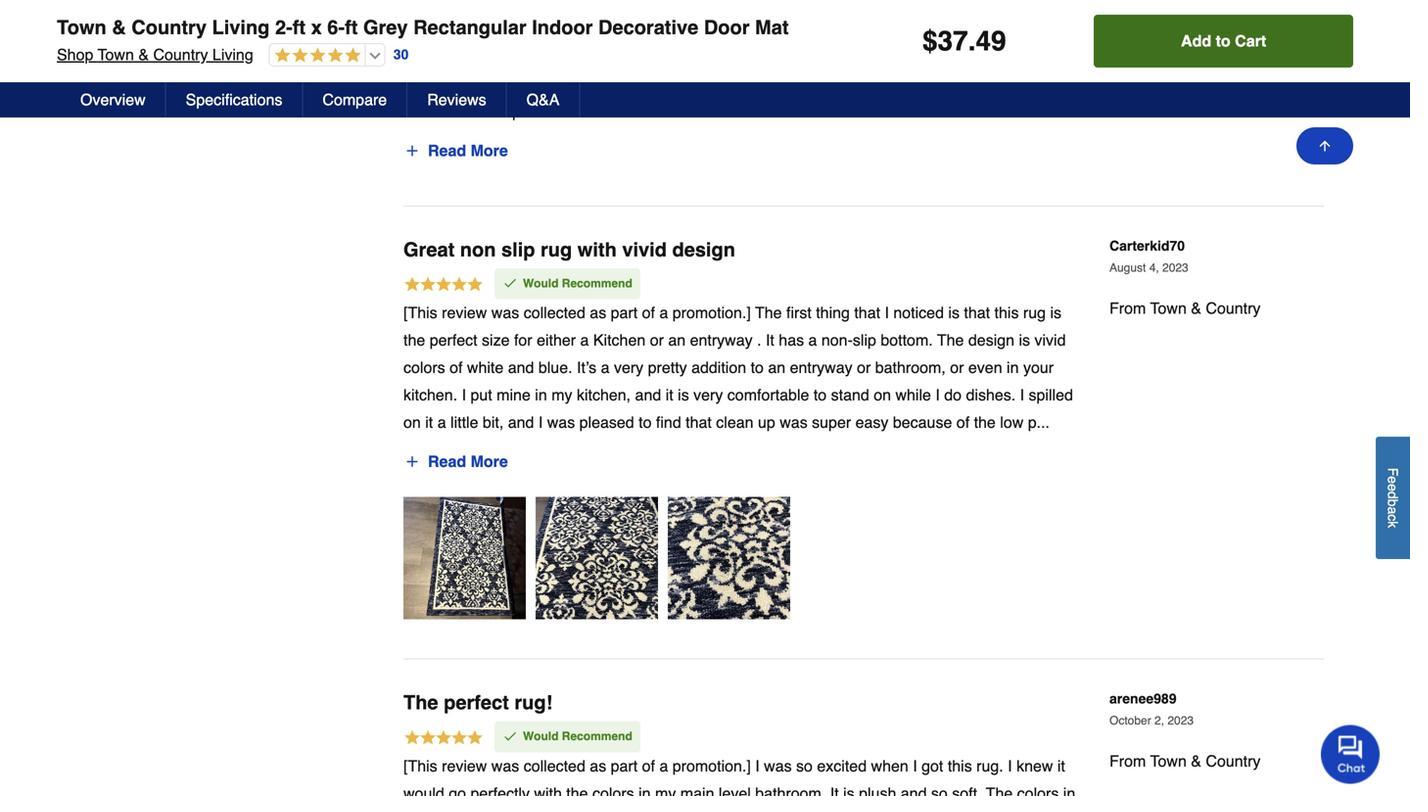 Task type: describe. For each thing, give the bounding box(es) containing it.
0 horizontal spatial very
[[614, 359, 644, 377]]

august
[[1110, 261, 1147, 275]]

0 horizontal spatial that
[[686, 414, 712, 432]]

overview
[[80, 91, 146, 109]]

would for slip
[[523, 277, 559, 290]]

the left first in the top of the page
[[755, 304, 782, 322]]

more for 1st read more button from the top
[[471, 142, 508, 160]]

0 horizontal spatial rug
[[541, 239, 572, 261]]

rug!
[[515, 692, 553, 714]]

to inside button
[[1216, 32, 1231, 50]]

from for the perfect rug!
[[1110, 753, 1147, 771]]

1 vertical spatial it
[[425, 414, 433, 432]]

shop town & country living
[[57, 46, 253, 64]]

great non slip rug with vivid design
[[404, 239, 736, 261]]

https://photos us.bazaarvoice.com/photo/2/cghvdg86dg93bmfuzgnvdw50cnk/e4881d66 4655 56d2 b291 ea9b52da29e1 image
[[536, 497, 658, 620]]

super
[[812, 414, 852, 432]]

pretty
[[648, 359, 687, 377]]

0 horizontal spatial the
[[404, 331, 425, 349]]

collected for rug!
[[524, 757, 586, 775]]

1 read more button from the top
[[404, 135, 509, 167]]

would
[[404, 785, 445, 797]]

town down 4,
[[1151, 299, 1187, 317]]

2,
[[1155, 714, 1165, 728]]

f
[[1386, 468, 1401, 476]]

white
[[467, 359, 504, 377]]

bit,
[[483, 414, 504, 432]]

vivid inside [this review was collected as part of a promotion.] the first thing that i noticed is that this rug is the perfect size for either a kitchen or an entryway . it has a non-slip bottom. the design is vivid colors of white and blue. it's a very pretty addition to an entryway or bathroom, or even in your kitchen. i put mine in my kitchen, and it is very comfortable to stand on while i do dishes. i spilled on it a little bit, and i was pleased to find that clean up was super easy because of the low p...
[[1035, 331, 1066, 349]]

[this review was collected as part of a promotion.] i was so excited when i got this rug. i knew it would go perfectly with the colors in my main level bathroom. it is plush and so soft. the colors i
[[404, 757, 1076, 797]]

cart
[[1236, 32, 1267, 50]]

main
[[681, 785, 715, 797]]

from for great non slip rug with vivid design
[[1110, 299, 1147, 317]]

rug.
[[977, 757, 1004, 775]]

pleased
[[580, 414, 635, 432]]

q&a
[[527, 91, 560, 109]]

. inside [this review was collected as part of a promotion.] the first thing that i noticed is that this rug is the perfect size for either a kitchen or an entryway . it has a non-slip bottom. the design is vivid colors of white and blue. it's a very pretty addition to an entryway or bathroom, or even in your kitchen. i put mine in my kitchen, and it is very comfortable to stand on while i do dishes. i spilled on it a little bit, and i was pleased to find that clean up was super easy because of the low p...
[[757, 331, 762, 349]]

read for plus image
[[428, 453, 466, 471]]

a inside button
[[1386, 507, 1401, 514]]

part for slip
[[611, 304, 638, 322]]

carterkid70
[[1110, 238, 1186, 254]]

2 living from the top
[[213, 46, 253, 64]]

overview button
[[61, 82, 166, 118]]

1 horizontal spatial .
[[969, 25, 976, 57]]

2023 for the perfect rug!
[[1168, 714, 1194, 728]]

your
[[1024, 359, 1054, 377]]

read for plus icon
[[428, 142, 466, 160]]

1 ft from the left
[[293, 16, 306, 39]]

1 horizontal spatial entryway
[[790, 359, 853, 377]]

non-
[[822, 331, 853, 349]]

1 vertical spatial perfect
[[444, 692, 509, 714]]

1 vertical spatial on
[[404, 414, 421, 432]]

kitchen,
[[577, 386, 631, 404]]

town down 2,
[[1151, 753, 1187, 771]]

little
[[451, 414, 479, 432]]

shop
[[57, 46, 93, 64]]

review for perfect
[[442, 757, 487, 775]]

it inside [this review was collected as part of a promotion.] i was so excited when i got this rug. i knew it would go perfectly with the colors in my main level bathroom. it is plush and so soft. the colors i
[[1058, 757, 1066, 775]]

from town & country for the perfect rug!
[[1110, 753, 1261, 771]]

specifications
[[186, 91, 283, 109]]

1 vertical spatial an
[[768, 359, 786, 377]]

was up bathroom.
[[764, 757, 792, 775]]

up
[[758, 414, 776, 432]]

add
[[1182, 32, 1212, 50]]

first
[[787, 304, 812, 322]]

6-
[[328, 16, 345, 39]]

b
[[1386, 499, 1401, 507]]

the up would at the left bottom of the page
[[404, 692, 438, 714]]

indoor
[[532, 16, 593, 39]]

2 e from the top
[[1386, 484, 1401, 492]]

was left pleased
[[547, 414, 575, 432]]

i right bit,
[[539, 414, 543, 432]]

for
[[514, 331, 533, 349]]

read more for plus icon
[[428, 142, 508, 160]]

spilled
[[1029, 386, 1074, 404]]

promotion.] for the perfect rug!
[[673, 757, 751, 775]]

part for rug!
[[611, 757, 638, 775]]

0 vertical spatial vivid
[[622, 239, 667, 261]]

2 horizontal spatial that
[[964, 304, 991, 322]]

easy
[[856, 414, 889, 432]]

the down noticed
[[938, 331, 964, 349]]

1 vertical spatial in
[[535, 386, 547, 404]]

read more for plus image
[[428, 453, 508, 471]]

2-
[[275, 16, 293, 39]]

this inside [this review was collected as part of a promotion.] i was so excited when i got this rug. i knew it would go perfectly with the colors in my main level bathroom. it is plush and so soft. the colors i
[[948, 757, 973, 775]]

has
[[779, 331, 804, 349]]

add to cart button
[[1095, 15, 1354, 68]]

d
[[1386, 492, 1401, 499]]

design inside [this review was collected as part of a promotion.] the first thing that i noticed is that this rug is the perfect size for either a kitchen or an entryway . it has a non-slip bottom. the design is vivid colors of white and blue. it's a very pretty addition to an entryway or bathroom, or even in your kitchen. i put mine in my kitchen, and it is very comfortable to stand on while i do dishes. i spilled on it a little bit, and i was pleased to find that clean up was super easy because of the low p...
[[969, 331, 1015, 349]]

do
[[945, 386, 962, 404]]

kitchen.
[[404, 386, 458, 404]]

4,
[[1150, 261, 1160, 275]]

bottom.
[[881, 331, 933, 349]]

2 read more button from the top
[[404, 446, 509, 478]]

perfectly
[[471, 785, 530, 797]]

while
[[896, 386, 932, 404]]

add to cart
[[1182, 32, 1267, 50]]

my inside [this review was collected as part of a promotion.] i was so excited when i got this rug. i knew it would go perfectly with the colors in my main level bathroom. it is plush and so soft. the colors i
[[655, 785, 676, 797]]

would recommend for slip
[[523, 277, 633, 290]]

decorative
[[599, 16, 699, 39]]

promotion.] for great non slip rug with vivid design
[[673, 304, 751, 322]]

non
[[460, 239, 496, 261]]

k
[[1386, 521, 1401, 528]]

1 vertical spatial very
[[694, 386, 723, 404]]

rug inside [this review was collected as part of a promotion.] the first thing that i noticed is that this rug is the perfect size for either a kitchen or an entryway . it has a non-slip bottom. the design is vivid colors of white and blue. it's a very pretty addition to an entryway or bathroom, or even in your kitchen. i put mine in my kitchen, and it is very comfortable to stand on while i do dishes. i spilled on it a little bit, and i was pleased to find that clean up was super easy because of the low p...
[[1024, 304, 1046, 322]]

arenee989
[[1110, 691, 1177, 707]]

i left noticed
[[885, 304, 890, 322]]

the inside [this review was collected as part of a promotion.] i was so excited when i got this rug. i knew it would go perfectly with the colors in my main level bathroom. it is plush and so soft. the colors i
[[567, 785, 588, 797]]

noticed
[[894, 304, 944, 322]]

0 vertical spatial on
[[874, 386, 892, 404]]

knew
[[1017, 757, 1054, 775]]

plus image
[[405, 143, 420, 159]]

[this for the perfect rug!
[[404, 757, 438, 775]]

reviews button
[[408, 82, 507, 118]]

i up bathroom.
[[756, 757, 760, 775]]

compare
[[323, 91, 387, 109]]

even
[[969, 359, 1003, 377]]

put
[[471, 386, 493, 404]]

review for non
[[442, 304, 487, 322]]

from town & country for great non slip rug with vivid design
[[1110, 299, 1261, 317]]

f e e d b a c k
[[1386, 468, 1401, 528]]

checkmark image for slip
[[503, 275, 518, 291]]

perfect inside [this review was collected as part of a promotion.] the first thing that i noticed is that this rug is the perfect size for either a kitchen or an entryway . it has a non-slip bottom. the design is vivid colors of white and blue. it's a very pretty addition to an entryway or bathroom, or even in your kitchen. i put mine in my kitchen, and it is very comfortable to stand on while i do dishes. i spilled on it a little bit, and i was pleased to find that clean up was super easy because of the low p...
[[430, 331, 478, 349]]

checkmark image for rug!
[[503, 729, 518, 744]]

5 stars image for the
[[404, 729, 484, 750]]

x
[[311, 16, 322, 39]]

carterkid70 august 4, 2023
[[1110, 238, 1189, 275]]

2 ft from the left
[[345, 16, 358, 39]]

i left spilled
[[1021, 386, 1025, 404]]

1 horizontal spatial so
[[932, 785, 948, 797]]

recommend for slip
[[562, 277, 633, 290]]

got
[[922, 757, 944, 775]]

great
[[404, 239, 455, 261]]

0 horizontal spatial entryway
[[690, 331, 753, 349]]

and down for
[[508, 359, 534, 377]]

it's
[[577, 359, 597, 377]]



Task type: vqa. For each thing, say whether or not it's contained in the screenshot.
Compare button
yes



Task type: locate. For each thing, give the bounding box(es) containing it.
arrow up image
[[1318, 138, 1333, 154]]

living left 2- on the left top of page
[[212, 16, 270, 39]]

to up super
[[814, 386, 827, 404]]

promotion.] inside [this review was collected as part of a promotion.] i was so excited when i got this rug. i knew it would go perfectly with the colors in my main level bathroom. it is plush and so soft. the colors i
[[673, 757, 751, 775]]

1 read more from the top
[[428, 142, 508, 160]]

0 vertical spatial in
[[1007, 359, 1019, 377]]

from town & country down 2,
[[1110, 753, 1261, 771]]

1 vertical spatial part
[[611, 757, 638, 775]]

on
[[874, 386, 892, 404], [404, 414, 421, 432]]

rug right non
[[541, 239, 572, 261]]

1 vertical spatial [this
[[404, 757, 438, 775]]

town up shop on the top of the page
[[57, 16, 107, 39]]

perfect left rug!
[[444, 692, 509, 714]]

chat invite button image
[[1322, 725, 1381, 784]]

f e e d b a c k button
[[1377, 437, 1411, 559]]

my
[[552, 386, 573, 404], [655, 785, 676, 797]]

was up perfectly on the bottom left of the page
[[492, 757, 519, 775]]

1 vertical spatial promotion.]
[[673, 757, 751, 775]]

excited
[[817, 757, 867, 775]]

e up b
[[1386, 484, 1401, 492]]

with right perfectly on the bottom left of the page
[[534, 785, 562, 797]]

0 horizontal spatial design
[[673, 239, 736, 261]]

read more
[[428, 142, 508, 160], [428, 453, 508, 471]]

my inside [this review was collected as part of a promotion.] the first thing that i noticed is that this rug is the perfect size for either a kitchen or an entryway . it has a non-slip bottom. the design is vivid colors of white and blue. it's a very pretty addition to an entryway or bathroom, or even in your kitchen. i put mine in my kitchen, and it is very comfortable to stand on while i do dishes. i spilled on it a little bit, and i was pleased to find that clean up was super easy because of the low p...
[[552, 386, 573, 404]]

review inside [this review was collected as part of a promotion.] i was so excited when i got this rug. i knew it would go perfectly with the colors in my main level bathroom. it is plush and so soft. the colors i
[[442, 757, 487, 775]]

2 vertical spatial the
[[567, 785, 588, 797]]

promotion.] up main
[[673, 757, 751, 775]]

dishes.
[[966, 386, 1016, 404]]

plush
[[859, 785, 897, 797]]

mine
[[497, 386, 531, 404]]

2 read from the top
[[428, 453, 466, 471]]

0 vertical spatial my
[[552, 386, 573, 404]]

would down rug!
[[523, 730, 559, 744]]

q&a button
[[507, 82, 580, 118]]

living up specifications
[[213, 46, 253, 64]]

vivid up 'kitchen'
[[622, 239, 667, 261]]

5 stars image
[[404, 275, 484, 297], [404, 729, 484, 750]]

perfect
[[430, 331, 478, 349], [444, 692, 509, 714]]

so up bathroom.
[[797, 757, 813, 775]]

0 vertical spatial so
[[797, 757, 813, 775]]

it down kitchen.
[[425, 414, 433, 432]]

2023
[[1163, 261, 1189, 275], [1168, 714, 1194, 728]]

0 vertical spatial would recommend
[[523, 277, 633, 290]]

1 horizontal spatial in
[[639, 785, 651, 797]]

of inside [this review was collected as part of a promotion.] i was so excited when i got this rug. i knew it would go perfectly with the colors in my main level bathroom. it is plush and so soft. the colors i
[[642, 757, 655, 775]]

5 stars image for great
[[404, 275, 484, 297]]

2 review from the top
[[442, 757, 487, 775]]

1 promotion.] from the top
[[673, 304, 751, 322]]

1 vertical spatial read more
[[428, 453, 508, 471]]

1 horizontal spatial that
[[855, 304, 881, 322]]

it inside [this review was collected as part of a promotion.] the first thing that i noticed is that this rug is the perfect size for either a kitchen or an entryway . it has a non-slip bottom. the design is vivid colors of white and blue. it's a very pretty addition to an entryway or bathroom, or even in your kitchen. i put mine in my kitchen, and it is very comfortable to stand on while i do dishes. i spilled on it a little bit, and i was pleased to find that clean up was super easy because of the low p...
[[766, 331, 775, 349]]

2 recommend from the top
[[562, 730, 633, 744]]

0 horizontal spatial on
[[404, 414, 421, 432]]

0 vertical spatial it
[[766, 331, 775, 349]]

colors up kitchen.
[[404, 359, 445, 377]]

as for rug!
[[590, 757, 607, 775]]

to
[[1216, 32, 1231, 50], [751, 359, 764, 377], [814, 386, 827, 404], [639, 414, 652, 432]]

collected up either
[[524, 304, 586, 322]]

very down 'kitchen'
[[614, 359, 644, 377]]

review up size
[[442, 304, 487, 322]]

as inside [this review was collected as part of a promotion.] the first thing that i noticed is that this rug is the perfect size for either a kitchen or an entryway . it has a non-slip bottom. the design is vivid colors of white and blue. it's a very pretty addition to an entryway or bathroom, or even in your kitchen. i put mine in my kitchen, and it is very comfortable to stand on while i do dishes. i spilled on it a little bit, and i was pleased to find that clean up was super easy because of the low p...
[[590, 304, 607, 322]]

1 horizontal spatial or
[[857, 359, 871, 377]]

1 horizontal spatial design
[[969, 331, 1015, 349]]

a inside [this review was collected as part of a promotion.] i was so excited when i got this rug. i knew it would go perfectly with the colors in my main level bathroom. it is plush and so soft. the colors i
[[660, 757, 669, 775]]

1 vertical spatial review
[[442, 757, 487, 775]]

0 horizontal spatial with
[[534, 785, 562, 797]]

1 vertical spatial 5 stars image
[[404, 729, 484, 750]]

1 vertical spatial checkmark image
[[503, 729, 518, 744]]

the
[[404, 331, 425, 349], [974, 414, 996, 432], [567, 785, 588, 797]]

1 vertical spatial read more button
[[404, 446, 509, 478]]

either
[[537, 331, 576, 349]]

0 vertical spatial an
[[669, 331, 686, 349]]

0 horizontal spatial .
[[757, 331, 762, 349]]

1 vertical spatial recommend
[[562, 730, 633, 744]]

1 horizontal spatial ft
[[345, 16, 358, 39]]

checkmark image
[[503, 275, 518, 291], [503, 729, 518, 744]]

to up comfortable
[[751, 359, 764, 377]]

2 would recommend from the top
[[523, 730, 633, 744]]

0 vertical spatial the
[[404, 331, 425, 349]]

entryway up addition
[[690, 331, 753, 349]]

2 horizontal spatial the
[[974, 414, 996, 432]]

addition
[[692, 359, 747, 377]]

in
[[1007, 359, 1019, 377], [535, 386, 547, 404], [639, 785, 651, 797]]

p...
[[1028, 414, 1050, 432]]

colors inside [this review was collected as part of a promotion.] the first thing that i noticed is that this rug is the perfect size for either a kitchen or an entryway . it has a non-slip bottom. the design is vivid colors of white and blue. it's a very pretty addition to an entryway or bathroom, or even in your kitchen. i put mine in my kitchen, and it is very comfortable to stand on while i do dishes. i spilled on it a little bit, and i was pleased to find that clean up was super easy because of the low p...
[[404, 359, 445, 377]]

grey
[[363, 16, 408, 39]]

rug up your
[[1024, 304, 1046, 322]]

1 part from the top
[[611, 304, 638, 322]]

is inside [this review was collected as part of a promotion.] i was so excited when i got this rug. i knew it would go perfectly with the colors in my main level bathroom. it is plush and so soft. the colors i
[[844, 785, 855, 797]]

was right up
[[780, 414, 808, 432]]

1 horizontal spatial colors
[[593, 785, 635, 797]]

so
[[797, 757, 813, 775], [932, 785, 948, 797]]

read more down little
[[428, 453, 508, 471]]

0 vertical spatial it
[[666, 386, 674, 404]]

1 checkmark image from the top
[[503, 275, 518, 291]]

more
[[471, 142, 508, 160], [471, 453, 508, 471]]

. right "$"
[[969, 25, 976, 57]]

in right mine
[[535, 386, 547, 404]]

. left the has
[[757, 331, 762, 349]]

compare button
[[303, 82, 408, 118]]

would for rug!
[[523, 730, 559, 744]]

1 vertical spatial this
[[948, 757, 973, 775]]

door
[[704, 16, 750, 39]]

vivid up your
[[1035, 331, 1066, 349]]

[this inside [this review was collected as part of a promotion.] the first thing that i noticed is that this rug is the perfect size for either a kitchen or an entryway . it has a non-slip bottom. the design is vivid colors of white and blue. it's a very pretty addition to an entryway or bathroom, or even in your kitchen. i put mine in my kitchen, and it is very comfortable to stand on while i do dishes. i spilled on it a little bit, and i was pleased to find that clean up was super easy because of the low p...
[[404, 304, 438, 322]]

0 horizontal spatial ft
[[293, 16, 306, 39]]

49
[[976, 25, 1007, 57]]

2 from town & country from the top
[[1110, 753, 1261, 771]]

as inside [this review was collected as part of a promotion.] i was so excited when i got this rug. i knew it would go perfectly with the colors in my main level bathroom. it is plush and so soft. the colors i
[[590, 757, 607, 775]]

specifications button
[[166, 82, 303, 118]]

0 horizontal spatial my
[[552, 386, 573, 404]]

in left main
[[639, 785, 651, 797]]

with up 'kitchen'
[[578, 239, 617, 261]]

2 vertical spatial it
[[1058, 757, 1066, 775]]

the down 'rug.'
[[986, 785, 1013, 797]]

1 vertical spatial would
[[523, 730, 559, 744]]

2023 right 4,
[[1163, 261, 1189, 275]]

collected up perfectly on the bottom left of the page
[[524, 757, 586, 775]]

2 promotion.] from the top
[[673, 757, 751, 775]]

promotion.] inside [this review was collected as part of a promotion.] the first thing that i noticed is that this rug is the perfect size for either a kitchen or an entryway . it has a non-slip bottom. the design is vivid colors of white and blue. it's a very pretty addition to an entryway or bathroom, or even in your kitchen. i put mine in my kitchen, and it is very comfortable to stand on while i do dishes. i spilled on it a little bit, and i was pleased to find that clean up was super easy because of the low p...
[[673, 304, 751, 322]]

rug
[[541, 239, 572, 261], [1024, 304, 1046, 322]]

0 vertical spatial checkmark image
[[503, 275, 518, 291]]

1 vertical spatial .
[[757, 331, 762, 349]]

0 vertical spatial collected
[[524, 304, 586, 322]]

https://photos us.bazaarvoice.com/photo/2/cghvdg86dg93bmfuzgnvdw50cnk/01f06bfb d4bd 5cf1 af7f 37e4ab8cd2e8 image
[[668, 497, 791, 620]]

ft left grey
[[345, 16, 358, 39]]

1 horizontal spatial it
[[831, 785, 839, 797]]

5 stars image down great
[[404, 275, 484, 297]]

more down bit,
[[471, 453, 508, 471]]

in inside [this review was collected as part of a promotion.] i was so excited when i got this rug. i knew it would go perfectly with the colors in my main level bathroom. it is plush and so soft. the colors i
[[639, 785, 651, 797]]

part inside [this review was collected as part of a promotion.] the first thing that i noticed is that this rug is the perfect size for either a kitchen or an entryway . it has a non-slip bottom. the design is vivid colors of white and blue. it's a very pretty addition to an entryway or bathroom, or even in your kitchen. i put mine in my kitchen, and it is very comfortable to stand on while i do dishes. i spilled on it a little bit, and i was pleased to find that clean up was super easy because of the low p...
[[611, 304, 638, 322]]

or up stand
[[857, 359, 871, 377]]

was up size
[[492, 304, 519, 322]]

i left put in the left of the page
[[462, 386, 466, 404]]

would recommend down great non slip rug with vivid design at the top of the page
[[523, 277, 633, 290]]

0 horizontal spatial in
[[535, 386, 547, 404]]

0 vertical spatial 5 stars image
[[404, 275, 484, 297]]

soft.
[[953, 785, 982, 797]]

that up even
[[964, 304, 991, 322]]

reviews
[[427, 91, 487, 109]]

review
[[442, 304, 487, 322], [442, 757, 487, 775]]

i right 'rug.'
[[1008, 757, 1013, 775]]

1 5 stars image from the top
[[404, 275, 484, 297]]

collected inside [this review was collected as part of a promotion.] i was so excited when i got this rug. i knew it would go perfectly with the colors in my main level bathroom. it is plush and so soft. the colors i
[[524, 757, 586, 775]]

1 living from the top
[[212, 16, 270, 39]]

checkmark image down rug!
[[503, 729, 518, 744]]

1 horizontal spatial with
[[578, 239, 617, 261]]

0 vertical spatial .
[[969, 25, 976, 57]]

part inside [this review was collected as part of a promotion.] i was so excited when i got this rug. i knew it would go perfectly with the colors in my main level bathroom. it is plush and so soft. the colors i
[[611, 757, 638, 775]]

perfect up white
[[430, 331, 478, 349]]

this up even
[[995, 304, 1019, 322]]

2023 right 2,
[[1168, 714, 1194, 728]]

2 checkmark image from the top
[[503, 729, 518, 744]]

more down reviews button
[[471, 142, 508, 160]]

i
[[885, 304, 890, 322], [462, 386, 466, 404], [936, 386, 940, 404], [1021, 386, 1025, 404], [539, 414, 543, 432], [756, 757, 760, 775], [913, 757, 918, 775], [1008, 757, 1013, 775]]

1 vertical spatial with
[[534, 785, 562, 797]]

the up kitchen.
[[404, 331, 425, 349]]

that right find
[[686, 414, 712, 432]]

0 horizontal spatial slip
[[502, 239, 535, 261]]

town & country living 2-ft x 6-ft grey rectangular indoor decorative door mat
[[57, 16, 789, 39]]

from town & country
[[1110, 299, 1261, 317], [1110, 753, 1261, 771]]

from down october
[[1110, 753, 1147, 771]]

1 vertical spatial collected
[[524, 757, 586, 775]]

go
[[449, 785, 466, 797]]

1 as from the top
[[590, 304, 607, 322]]

0 vertical spatial rug
[[541, 239, 572, 261]]

1 would from the top
[[523, 277, 559, 290]]

1 more from the top
[[471, 142, 508, 160]]

2 from from the top
[[1110, 753, 1147, 771]]

0 horizontal spatial it
[[766, 331, 775, 349]]

1 vertical spatial rug
[[1024, 304, 1046, 322]]

kitchen
[[594, 331, 646, 349]]

0 vertical spatial 2023
[[1163, 261, 1189, 275]]

https://photos us.bazaarvoice.com/photo/2/cghvdg86dg93bmfuzgnvdw50cnk/e82105d9 dd0d 5439 bf17 25a5df3f541e image
[[404, 497, 526, 620]]

1 vertical spatial living
[[213, 46, 253, 64]]

1 vertical spatial the
[[974, 414, 996, 432]]

and down pretty on the left top of the page
[[635, 386, 662, 404]]

colors left main
[[593, 785, 635, 797]]

1 would recommend from the top
[[523, 277, 633, 290]]

or up do on the right of the page
[[951, 359, 964, 377]]

0 vertical spatial part
[[611, 304, 638, 322]]

1 vertical spatial vivid
[[1035, 331, 1066, 349]]

0 vertical spatial promotion.]
[[673, 304, 751, 322]]

2 part from the top
[[611, 757, 638, 775]]

this inside [this review was collected as part of a promotion.] the first thing that i noticed is that this rug is the perfect size for either a kitchen or an entryway . it has a non-slip bottom. the design is vivid colors of white and blue. it's a very pretty addition to an entryway or bathroom, or even in your kitchen. i put mine in my kitchen, and it is very comfortable to stand on while i do dishes. i spilled on it a little bit, and i was pleased to find that clean up was super easy because of the low p...
[[995, 304, 1019, 322]]

0 vertical spatial [this
[[404, 304, 438, 322]]

4.9 stars image
[[270, 47, 361, 65]]

2023 inside arenee989 october 2, 2023
[[1168, 714, 1194, 728]]

collected inside [this review was collected as part of a promotion.] the first thing that i noticed is that this rug is the perfect size for either a kitchen or an entryway . it has a non-slip bottom. the design is vivid colors of white and blue. it's a very pretty addition to an entryway or bathroom, or even in your kitchen. i put mine in my kitchen, and it is very comfortable to stand on while i do dishes. i spilled on it a little bit, and i was pleased to find that clean up was super easy because of the low p...
[[524, 304, 586, 322]]

review inside [this review was collected as part of a promotion.] the first thing that i noticed is that this rug is the perfect size for either a kitchen or an entryway . it has a non-slip bottom. the design is vivid colors of white and blue. it's a very pretty addition to an entryway or bathroom, or even in your kitchen. i put mine in my kitchen, and it is very comfortable to stand on while i do dishes. i spilled on it a little bit, and i was pleased to find that clean up was super easy because of the low p...
[[442, 304, 487, 322]]

with
[[578, 239, 617, 261], [534, 785, 562, 797]]

0 horizontal spatial an
[[669, 331, 686, 349]]

0 horizontal spatial so
[[797, 757, 813, 775]]

0 vertical spatial read
[[428, 142, 466, 160]]

[this down great
[[404, 304, 438, 322]]

1 from from the top
[[1110, 299, 1147, 317]]

0 vertical spatial design
[[673, 239, 736, 261]]

very
[[614, 359, 644, 377], [694, 386, 723, 404]]

bathroom.
[[756, 785, 826, 797]]

that right thing
[[855, 304, 881, 322]]

1 vertical spatial slip
[[853, 331, 877, 349]]

[this
[[404, 304, 438, 322], [404, 757, 438, 775]]

0 vertical spatial from
[[1110, 299, 1147, 317]]

1 horizontal spatial it
[[666, 386, 674, 404]]

2 horizontal spatial or
[[951, 359, 964, 377]]

1 read from the top
[[428, 142, 466, 160]]

entryway down non-
[[790, 359, 853, 377]]

1 vertical spatial 2023
[[1168, 714, 1194, 728]]

an up comfortable
[[768, 359, 786, 377]]

1 e from the top
[[1386, 476, 1401, 484]]

c
[[1386, 514, 1401, 521]]

1 review from the top
[[442, 304, 487, 322]]

1 collected from the top
[[524, 304, 586, 322]]

0 horizontal spatial it
[[425, 414, 433, 432]]

arenee989 october 2, 2023
[[1110, 691, 1194, 728]]

2 [this from the top
[[404, 757, 438, 775]]

because
[[893, 414, 953, 432]]

0 horizontal spatial or
[[650, 331, 664, 349]]

low
[[1001, 414, 1024, 432]]

rectangular
[[414, 16, 527, 39]]

checkmark image up for
[[503, 275, 518, 291]]

0 horizontal spatial colors
[[404, 359, 445, 377]]

0 vertical spatial as
[[590, 304, 607, 322]]

it right 'knew'
[[1058, 757, 1066, 775]]

1 horizontal spatial very
[[694, 386, 723, 404]]

$ 37 . 49
[[923, 25, 1007, 57]]

on up easy
[[874, 386, 892, 404]]

read more button down reviews button
[[404, 135, 509, 167]]

colors down 'knew'
[[1018, 785, 1059, 797]]

the inside [this review was collected as part of a promotion.] i was so excited when i got this rug. i knew it would go perfectly with the colors in my main level bathroom. it is plush and so soft. the colors i
[[986, 785, 1013, 797]]

level
[[719, 785, 751, 797]]

that
[[855, 304, 881, 322], [964, 304, 991, 322], [686, 414, 712, 432]]

read more button down little
[[404, 446, 509, 478]]

0 vertical spatial living
[[212, 16, 270, 39]]

review up "go"
[[442, 757, 487, 775]]

would down great non slip rug with vivid design at the top of the page
[[523, 277, 559, 290]]

so down "got"
[[932, 785, 948, 797]]

e
[[1386, 476, 1401, 484], [1386, 484, 1401, 492]]

collected for slip
[[524, 304, 586, 322]]

[this inside [this review was collected as part of a promotion.] i was so excited when i got this rug. i knew it would go perfectly with the colors in my main level bathroom. it is plush and so soft. the colors i
[[404, 757, 438, 775]]

0 vertical spatial read more button
[[404, 135, 509, 167]]

blue.
[[539, 359, 573, 377]]

0 vertical spatial this
[[995, 304, 1019, 322]]

30
[[394, 47, 409, 62]]

1 recommend from the top
[[562, 277, 633, 290]]

promotion.]
[[673, 304, 751, 322], [673, 757, 751, 775]]

slip inside [this review was collected as part of a promotion.] the first thing that i noticed is that this rug is the perfect size for either a kitchen or an entryway . it has a non-slip bottom. the design is vivid colors of white and blue. it's a very pretty addition to an entryway or bathroom, or even in your kitchen. i put mine in my kitchen, and it is very comfortable to stand on while i do dishes. i spilled on it a little bit, and i was pleased to find that clean up was super easy because of the low p...
[[853, 331, 877, 349]]

october
[[1110, 714, 1152, 728]]

and inside [this review was collected as part of a promotion.] i was so excited when i got this rug. i knew it would go perfectly with the colors in my main level bathroom. it is plush and so soft. the colors i
[[901, 785, 927, 797]]

2 as from the top
[[590, 757, 607, 775]]

2 vertical spatial in
[[639, 785, 651, 797]]

my down blue.
[[552, 386, 573, 404]]

2023 for great non slip rug with vivid design
[[1163, 261, 1189, 275]]

size
[[482, 331, 510, 349]]

as for slip
[[590, 304, 607, 322]]

bathroom,
[[876, 359, 946, 377]]

it inside [this review was collected as part of a promotion.] i was so excited when i got this rug. i knew it would go perfectly with the colors in my main level bathroom. it is plush and so soft. the colors i
[[831, 785, 839, 797]]

from down august
[[1110, 299, 1147, 317]]

2 horizontal spatial colors
[[1018, 785, 1059, 797]]

0 vertical spatial read more
[[428, 142, 508, 160]]

1 horizontal spatial the
[[567, 785, 588, 797]]

2 more from the top
[[471, 453, 508, 471]]

2 collected from the top
[[524, 757, 586, 775]]

read right plus icon
[[428, 142, 466, 160]]

is
[[949, 304, 960, 322], [1051, 304, 1062, 322], [1019, 331, 1031, 349], [678, 386, 689, 404], [844, 785, 855, 797]]

plus image
[[405, 454, 420, 470]]

0 vertical spatial more
[[471, 142, 508, 160]]

1 vertical spatial read
[[428, 453, 466, 471]]

my left main
[[655, 785, 676, 797]]

as
[[590, 304, 607, 322], [590, 757, 607, 775]]

would recommend for rug!
[[523, 730, 633, 744]]

0 vertical spatial very
[[614, 359, 644, 377]]

stand
[[831, 386, 870, 404]]

town right shop on the top of the page
[[98, 46, 134, 64]]

1 vertical spatial as
[[590, 757, 607, 775]]

[this up would at the left bottom of the page
[[404, 757, 438, 775]]

read right plus image
[[428, 453, 466, 471]]

0 vertical spatial slip
[[502, 239, 535, 261]]

recommend for rug!
[[562, 730, 633, 744]]

find
[[656, 414, 682, 432]]

town
[[57, 16, 107, 39], [98, 46, 134, 64], [1151, 299, 1187, 317], [1151, 753, 1187, 771]]

and down "got"
[[901, 785, 927, 797]]

when
[[872, 757, 909, 775]]

promotion.] up addition
[[673, 304, 751, 322]]

[this review was collected as part of a promotion.] the first thing that i noticed is that this rug is the perfect size for either a kitchen or an entryway . it has a non-slip bottom. the design is vivid colors of white and blue. it's a very pretty addition to an entryway or bathroom, or even in your kitchen. i put mine in my kitchen, and it is very comfortable to stand on while i do dishes. i spilled on it a little bit, and i was pleased to find that clean up was super easy because of the low p...
[[404, 304, 1074, 432]]

it down the excited
[[831, 785, 839, 797]]

1 vertical spatial more
[[471, 453, 508, 471]]

with inside [this review was collected as part of a promotion.] i was so excited when i got this rug. i knew it would go perfectly with the colors in my main level bathroom. it is plush and so soft. the colors i
[[534, 785, 562, 797]]

0 vertical spatial review
[[442, 304, 487, 322]]

recommend
[[562, 277, 633, 290], [562, 730, 633, 744]]

to right add
[[1216, 32, 1231, 50]]

$
[[923, 25, 938, 57]]

0 vertical spatial recommend
[[562, 277, 633, 290]]

the right perfectly on the bottom left of the page
[[567, 785, 588, 797]]

i left "got"
[[913, 757, 918, 775]]

in left your
[[1007, 359, 1019, 377]]

mat
[[755, 16, 789, 39]]

on down kitchen.
[[404, 414, 421, 432]]

thing
[[816, 304, 850, 322]]

2 5 stars image from the top
[[404, 729, 484, 750]]

0 vertical spatial from town & country
[[1110, 299, 1261, 317]]

read more down reviews button
[[428, 142, 508, 160]]

and right bit,
[[508, 414, 534, 432]]

2 would from the top
[[523, 730, 559, 744]]

comfortable
[[728, 386, 810, 404]]

an up pretty on the left top of the page
[[669, 331, 686, 349]]

1 [this from the top
[[404, 304, 438, 322]]

more for second read more button from the top
[[471, 453, 508, 471]]

the perfect rug!
[[404, 692, 553, 714]]

2 horizontal spatial in
[[1007, 359, 1019, 377]]

1 from town & country from the top
[[1110, 299, 1261, 317]]

5 stars image down the perfect rug!
[[404, 729, 484, 750]]

37
[[938, 25, 969, 57]]

slip right non
[[502, 239, 535, 261]]

clean
[[716, 414, 754, 432]]

2023 inside carterkid70 august 4, 2023
[[1163, 261, 1189, 275]]

2 read more from the top
[[428, 453, 508, 471]]

1 horizontal spatial slip
[[853, 331, 877, 349]]

2 horizontal spatial it
[[1058, 757, 1066, 775]]

[this for great non slip rug with vivid design
[[404, 304, 438, 322]]

to left find
[[639, 414, 652, 432]]

this up soft.
[[948, 757, 973, 775]]

would
[[523, 277, 559, 290], [523, 730, 559, 744]]

1 horizontal spatial rug
[[1024, 304, 1046, 322]]

i left do on the right of the page
[[936, 386, 940, 404]]

very down addition
[[694, 386, 723, 404]]



